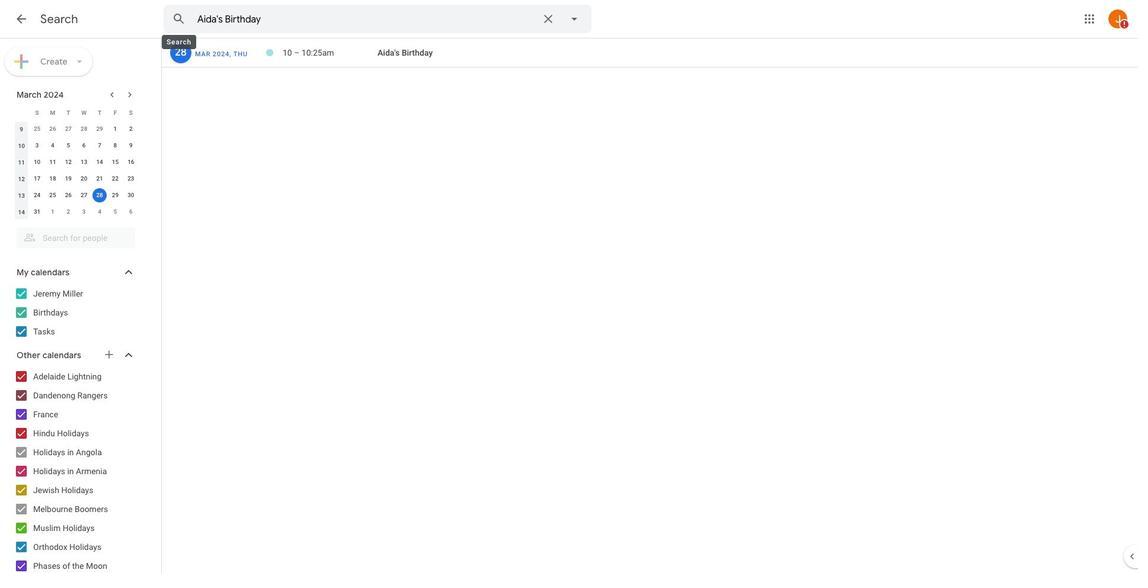 Task type: describe. For each thing, give the bounding box(es) containing it.
10 element
[[30, 155, 44, 170]]

april 6 element
[[124, 205, 138, 219]]

april 4 element
[[93, 205, 107, 219]]

february 28 element
[[77, 122, 91, 136]]

29 element
[[108, 189, 122, 203]]

19 element
[[61, 172, 75, 186]]

15 element
[[108, 155, 122, 170]]

21 element
[[93, 172, 107, 186]]

14 element
[[93, 155, 107, 170]]

18 element
[[46, 172, 60, 186]]

february 26 element
[[46, 122, 60, 136]]

2 element
[[124, 122, 138, 136]]

march 2024 grid
[[11, 104, 139, 221]]

20 element
[[77, 172, 91, 186]]

22 element
[[108, 172, 122, 186]]

february 27 element
[[61, 122, 75, 136]]

8 element
[[108, 139, 122, 153]]

16 element
[[124, 155, 138, 170]]

28, today element
[[93, 189, 107, 203]]

4 element
[[46, 139, 60, 153]]

february 29 element
[[93, 122, 107, 136]]

5 element
[[61, 139, 75, 153]]

24 element
[[30, 189, 44, 203]]

26 element
[[61, 189, 75, 203]]

25 element
[[46, 189, 60, 203]]

april 3 element
[[77, 205, 91, 219]]

my calendars list
[[2, 285, 147, 341]]

17 element
[[30, 172, 44, 186]]



Task type: locate. For each thing, give the bounding box(es) containing it.
12 element
[[61, 155, 75, 170]]

3 element
[[30, 139, 44, 153]]

clear search image
[[537, 7, 560, 31]]

april 1 element
[[46, 205, 60, 219]]

cell right 27 element
[[92, 187, 107, 204]]

cell inside march 2024 grid
[[92, 187, 107, 204]]

7 element
[[93, 139, 107, 153]]

february 25 element
[[30, 122, 44, 136]]

None search field
[[164, 5, 592, 33]]

column header inside march 2024 grid
[[14, 104, 29, 121]]

None search field
[[0, 223, 147, 249]]

Search text field
[[197, 14, 534, 25]]

row group inside march 2024 grid
[[14, 121, 139, 221]]

23 element
[[124, 172, 138, 186]]

30 element
[[124, 189, 138, 203]]

column header
[[14, 104, 29, 121]]

cell down search text field
[[283, 43, 378, 62]]

go back image
[[14, 12, 28, 26]]

31 element
[[30, 205, 44, 219]]

search options image
[[563, 7, 586, 31]]

row group
[[14, 121, 139, 221]]

11 element
[[46, 155, 60, 170]]

april 5 element
[[108, 205, 122, 219]]

0 horizontal spatial cell
[[92, 187, 107, 204]]

Search for people text field
[[24, 228, 128, 249]]

add other calendars image
[[103, 349, 115, 361]]

0 vertical spatial cell
[[283, 43, 378, 62]]

cell
[[283, 43, 378, 62], [92, 187, 107, 204]]

9 element
[[124, 139, 138, 153]]

1 horizontal spatial cell
[[283, 43, 378, 62]]

april 2 element
[[61, 205, 75, 219]]

6 element
[[77, 139, 91, 153]]

27 element
[[77, 189, 91, 203]]

1 element
[[108, 122, 122, 136]]

1 vertical spatial cell
[[92, 187, 107, 204]]

other calendars list
[[2, 368, 147, 574]]

search image
[[167, 7, 191, 31]]

heading
[[40, 12, 78, 27]]

13 element
[[77, 155, 91, 170]]

row
[[162, 42, 1138, 63], [14, 104, 139, 121], [14, 121, 139, 138], [14, 138, 139, 154], [14, 154, 139, 171], [14, 171, 139, 187], [14, 187, 139, 204], [14, 204, 139, 221]]



Task type: vqa. For each thing, say whether or not it's contained in the screenshot.
25 element
yes



